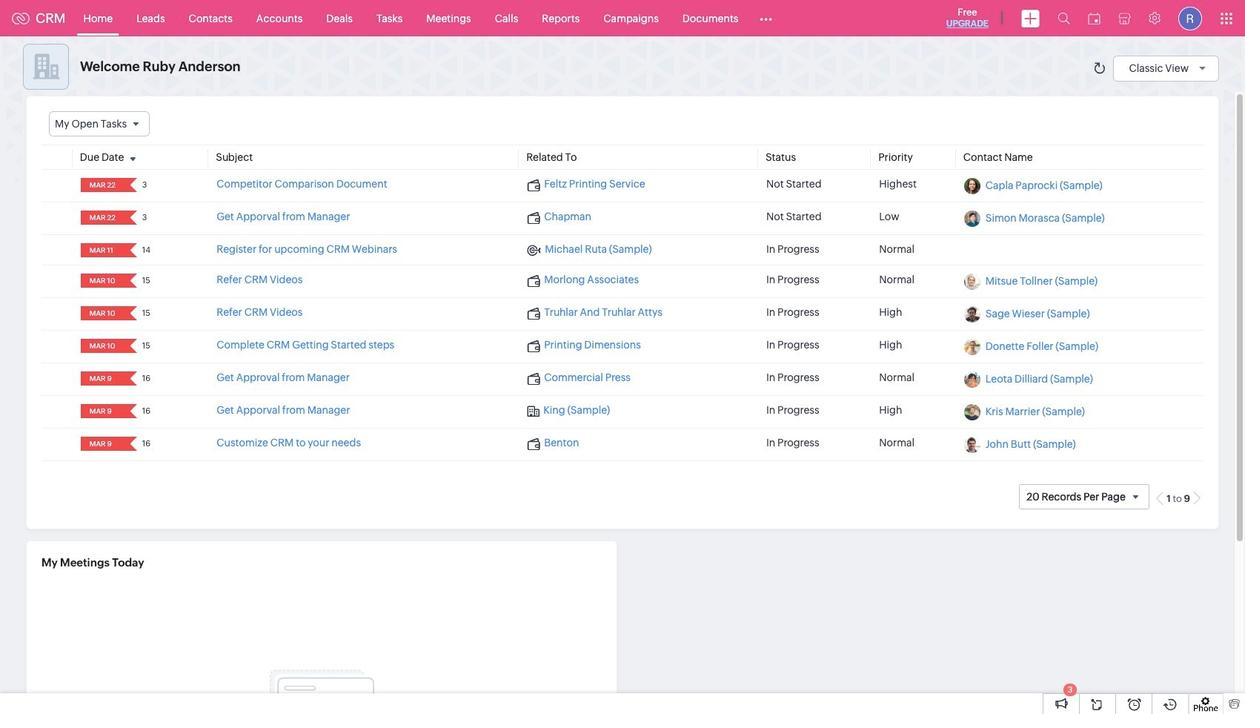 Task type: describe. For each thing, give the bounding box(es) containing it.
search element
[[1049, 0, 1080, 36]]

Other Modules field
[[751, 6, 783, 30]]



Task type: vqa. For each thing, say whether or not it's contained in the screenshot.
PROFILE element
yes



Task type: locate. For each thing, give the bounding box(es) containing it.
calendar image
[[1089, 12, 1101, 24]]

search image
[[1058, 12, 1071, 24]]

create menu image
[[1022, 9, 1041, 27]]

create menu element
[[1013, 0, 1049, 36]]

profile element
[[1170, 0, 1212, 36]]

logo image
[[12, 12, 30, 24]]

None field
[[49, 111, 150, 137], [85, 178, 120, 192], [85, 211, 120, 225], [85, 243, 120, 257], [85, 274, 120, 288], [85, 306, 120, 321], [85, 339, 120, 353], [85, 372, 120, 386], [85, 404, 120, 418], [85, 437, 120, 451], [49, 111, 150, 137], [85, 178, 120, 192], [85, 211, 120, 225], [85, 243, 120, 257], [85, 274, 120, 288], [85, 306, 120, 321], [85, 339, 120, 353], [85, 372, 120, 386], [85, 404, 120, 418], [85, 437, 120, 451]]

profile image
[[1179, 6, 1203, 30]]



